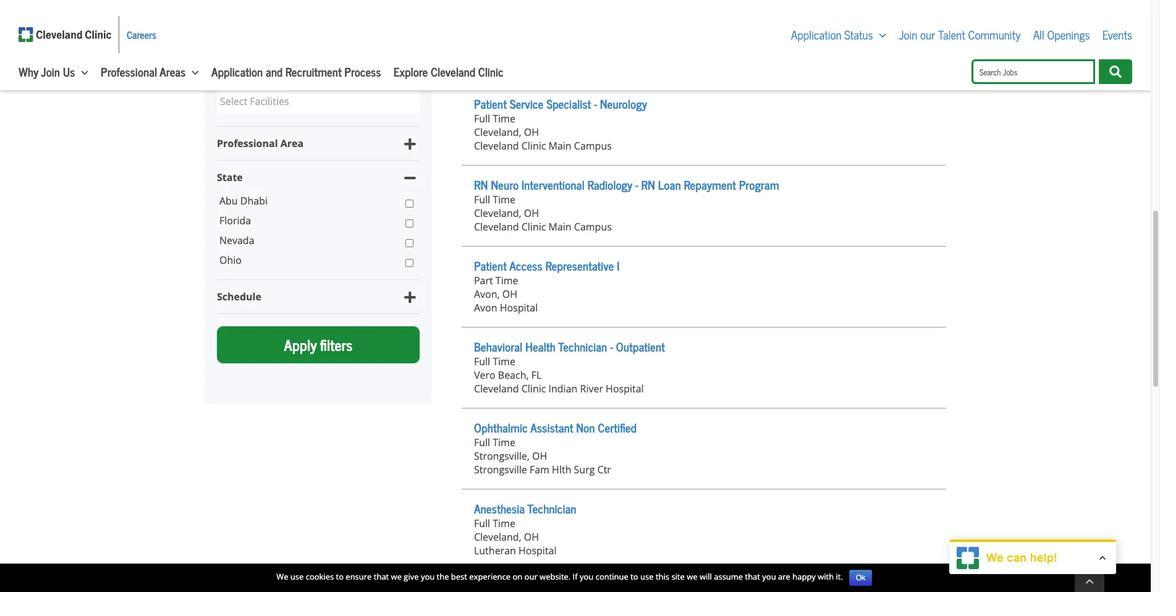 Task type: vqa. For each thing, say whether or not it's contained in the screenshot.


Task type: describe. For each thing, give the bounding box(es) containing it.
behavioral
[[474, 337, 523, 356]]

apply
[[284, 333, 317, 357]]

anesthesia technician full time cleveland, oh lutheran hospital
[[474, 499, 577, 558]]

Florida checkbox
[[406, 217, 414, 231]]

1 horizontal spatial our
[[921, 25, 936, 44]]

cleveland, oh cell for patient service specialist - neurology
[[474, 126, 934, 139]]

talent
[[939, 25, 966, 44]]

cleveland clinic indian river hospital cell for vero beach, fl 'cell'
[[474, 382, 934, 396]]

patient access representative i part time avon, oh avon hospital
[[474, 256, 620, 315]]

oh inside rn neuro interventional radiology - rn loan repayment program full time cleveland, oh cleveland clinic main campus
[[524, 207, 539, 220]]

rn neuro interventional radiology - rn loan repayment program link
[[474, 175, 780, 194]]

we can help! button
[[950, 542, 1117, 575]]

avon
[[474, 301, 497, 315]]

specialist
[[547, 94, 591, 113]]

all openings
[[1034, 25, 1091, 44]]

site
[[672, 572, 685, 583]]

application and recruitment process
[[211, 62, 381, 81]]

assume
[[714, 572, 743, 583]]

main inside rn neuro interventional radiology - rn loan repayment program full time cleveland, oh cleveland clinic main campus
[[549, 220, 572, 234]]

avon, oh cell
[[474, 288, 934, 301]]

main inside patient service specialist - neurology full time cleveland, oh cleveland clinic main campus
[[549, 139, 572, 153]]

cleveland up "service" at the left top of page
[[474, 58, 519, 72]]

full inside ophthalmic assistant non certified full time strongsville, oh strongsville fam hlth surg ctr
[[474, 436, 490, 450]]

full time cell for anesthesia technician
[[474, 517, 934, 531]]

cleveland clinic main campus cell for neurology
[[474, 139, 934, 153]]

full inside patient service specialist - neurology full time cleveland, oh cleveland clinic main campus
[[474, 112, 490, 126]]

cleveland, inside patient service specialist - neurology full time cleveland, oh cleveland clinic main campus
[[474, 126, 522, 139]]

radiology
[[588, 175, 633, 194]]

1 horizontal spatial join
[[899, 25, 918, 44]]

surg
[[574, 463, 595, 477]]

non
[[576, 418, 595, 437]]

full inside rn neuro interventional radiology - rn loan repayment program full time cleveland, oh cleveland clinic main campus
[[474, 193, 490, 207]]

professional areas link
[[101, 62, 186, 81]]

full inside behavioral health technician - outpatient full time vero beach, fl cleveland clinic indian river hospital
[[474, 355, 490, 369]]

professional areas
[[101, 62, 186, 81]]

fam
[[530, 463, 550, 477]]

lutheran
[[474, 544, 516, 558]]

certified
[[598, 418, 637, 437]]

river inside behavioral health technician - outpatient full time vero beach, fl cleveland clinic indian river hospital
[[580, 382, 604, 396]]

continue
[[596, 572, 629, 583]]

campus inside rn neuro interventional radiology - rn loan repayment program full time cleveland, oh cleveland clinic main campus
[[574, 220, 612, 234]]

join our talent community link
[[899, 25, 1021, 44]]

best
[[451, 572, 467, 583]]

apply filters
[[284, 333, 353, 357]]

the
[[437, 572, 449, 583]]

application status link
[[792, 25, 873, 44]]

we for we can help!
[[987, 552, 1004, 565]]

3 you from the left
[[763, 572, 776, 583]]

oh inside the patient access representative i part time avon, oh avon hospital
[[503, 288, 518, 301]]

areas
[[160, 62, 186, 81]]

Search Jobs text field
[[972, 59, 1096, 84]]

- for neurology
[[594, 94, 597, 113]]

schedule
[[217, 290, 262, 304]]

vero beach, fl cell
[[474, 369, 934, 382]]

area
[[281, 137, 304, 150]]

1 that from the left
[[374, 572, 389, 583]]

events
[[1103, 25, 1133, 44]]

abu
[[219, 194, 238, 208]]

clinic inside patient service specialist - neurology full time cleveland, oh cleveland clinic main campus
[[522, 139, 546, 153]]

anesthesia technician link
[[474, 499, 577, 518]]

if
[[573, 572, 578, 583]]

part time cell
[[474, 274, 934, 288]]

technician inside anesthesia technician full time cleveland, oh lutheran hospital
[[528, 499, 577, 518]]

hlth
[[552, 463, 572, 477]]

outpatient
[[616, 337, 665, 356]]

ensure
[[346, 572, 372, 583]]

full time cell for patient service specialist - neurology
[[474, 112, 934, 126]]

oh inside patient service specialist - neurology full time cleveland, oh cleveland clinic main campus
[[524, 126, 539, 139]]

1 we from the left
[[391, 572, 402, 583]]

neuro
[[491, 175, 519, 194]]

recruitment
[[286, 62, 342, 81]]

campus inside patient service specialist - neurology full time cleveland, oh cleveland clinic main campus
[[574, 139, 612, 153]]

events link
[[1103, 25, 1133, 44]]

cleveland clinic main campus cell for -
[[474, 220, 934, 234]]

professional for professional area
[[217, 137, 278, 150]]

clinic inside rn neuro interventional radiology - rn loan repayment program full time cleveland, oh cleveland clinic main campus
[[522, 220, 546, 234]]

and
[[266, 62, 283, 81]]

beach,
[[498, 369, 529, 382]]

cleveland, inside anesthesia technician full time cleveland, oh lutheran hospital
[[474, 531, 522, 544]]

time inside anesthesia technician full time cleveland, oh lutheran hospital
[[493, 517, 516, 531]]

explore cleveland clinic
[[394, 62, 504, 81]]

time inside rn neuro interventional radiology - rn loan repayment program full time cleveland, oh cleveland clinic main campus
[[493, 193, 516, 207]]

nevada
[[219, 234, 254, 247]]

assistant
[[531, 418, 574, 437]]

representative
[[546, 256, 614, 275]]

strongsville
[[474, 463, 527, 477]]

cleveland inside behavioral health technician - outpatient full time vero beach, fl cleveland clinic indian river hospital
[[474, 382, 519, 396]]

strongsville, oh cell
[[474, 450, 934, 463]]

1 you from the left
[[421, 572, 435, 583]]

service
[[510, 94, 544, 113]]

status
[[845, 25, 873, 44]]

1 to from the left
[[336, 572, 344, 583]]

time inside ophthalmic assistant non certified full time strongsville, oh strongsville fam hlth surg ctr
[[493, 436, 516, 450]]

1 river from the top
[[580, 58, 604, 72]]

behavioral health technician - outpatient link
[[474, 337, 665, 356]]

will
[[700, 572, 712, 583]]

we for we use cookies to ensure that we give you the best experience on our website. if you continue to use this site we will assume that you are happy with it.
[[277, 572, 288, 583]]

patient for patient access representative i
[[474, 256, 507, 275]]

Ohio checkbox
[[406, 256, 414, 270]]

facility
[[217, 66, 253, 79]]

2 cell from the top
[[474, 45, 934, 58]]

application status
[[792, 25, 873, 44]]

strongsville,
[[474, 450, 530, 463]]

2 we from the left
[[687, 572, 698, 583]]

Nevada checkbox
[[406, 236, 414, 251]]

hospital inside anesthesia technician full time cleveland, oh lutheran hospital
[[519, 544, 557, 558]]

repayment
[[684, 175, 736, 194]]

help!
[[1031, 552, 1058, 565]]

avon hospital cell
[[474, 301, 934, 315]]

us
[[63, 62, 75, 81]]

avon,
[[474, 288, 500, 301]]

join our talent community
[[899, 25, 1021, 44]]

indian inside behavioral health technician - outpatient full time vero beach, fl cleveland clinic indian river hospital
[[549, 382, 578, 396]]

happy
[[793, 572, 816, 583]]

none search field containing apply filters
[[217, 0, 420, 364]]

we can help!
[[987, 552, 1058, 565]]

dhabi
[[240, 194, 268, 208]]

cleveland clinic indian river hospital cell for 1st cell from the bottom
[[474, 58, 934, 72]]

process
[[345, 62, 381, 81]]

part
[[474, 274, 493, 288]]

full time cell for behavioral health technician - outpatient
[[474, 355, 934, 369]]

openings
[[1048, 25, 1091, 44]]



Task type: locate. For each thing, give the bounding box(es) containing it.
1 vertical spatial application
[[211, 62, 263, 81]]

oh right avon,
[[503, 288, 518, 301]]

oh down 'anesthesia technician' link
[[524, 531, 539, 544]]

cleveland up ophthalmic
[[474, 382, 519, 396]]

1 vertical spatial river
[[580, 382, 604, 396]]

cleveland, oh cell for rn neuro interventional radiology - rn loan repayment program
[[474, 207, 934, 220]]

river up specialist
[[580, 58, 604, 72]]

apply filters button
[[217, 327, 420, 364]]

2 main from the top
[[549, 220, 572, 234]]

loan
[[658, 175, 681, 194]]

0 horizontal spatial use
[[291, 572, 304, 583]]

2 campus from the top
[[574, 220, 612, 234]]

professional left areas
[[101, 62, 157, 81]]

professional area
[[217, 137, 304, 150]]

hospital up neurology
[[606, 58, 644, 72]]

0 vertical spatial patient
[[474, 94, 507, 113]]

1 vertical spatial main
[[549, 220, 572, 234]]

1 main from the top
[[549, 139, 572, 153]]

patient left "service" at the left top of page
[[474, 94, 507, 113]]

professional
[[101, 62, 157, 81], [217, 137, 278, 150]]

1 indian from the top
[[549, 58, 578, 72]]

2 rn from the left
[[642, 175, 656, 194]]

2 cleveland, from the top
[[474, 207, 522, 220]]

that right assume
[[745, 572, 761, 583]]

cleveland clinic main campus cell
[[474, 139, 934, 153], [474, 220, 934, 234]]

1 vertical spatial cleveland,
[[474, 207, 522, 220]]

0 vertical spatial we
[[987, 552, 1004, 565]]

1 horizontal spatial use
[[641, 572, 654, 583]]

-
[[594, 94, 597, 113], [636, 175, 639, 194], [610, 337, 613, 356]]

cleveland, oh cell for anesthesia technician
[[474, 531, 934, 544]]

1 cleveland clinic main campus cell from the top
[[474, 139, 934, 153]]

0 horizontal spatial rn
[[474, 175, 488, 194]]

lutheran hospital cell
[[474, 544, 934, 558]]

0 horizontal spatial professional
[[101, 62, 157, 81]]

cleveland down neuro on the top left of page
[[474, 220, 519, 234]]

main up interventional
[[549, 139, 572, 153]]

2 patient from the top
[[474, 256, 507, 275]]

patient service specialist - neurology link
[[474, 94, 648, 113]]

0 horizontal spatial that
[[374, 572, 389, 583]]

row
[[462, 0, 947, 4]]

1 vertical spatial our
[[525, 572, 538, 583]]

we use cookies to ensure that we give you the best experience on our website. if you continue to use this site we will assume that you are happy with it.
[[277, 572, 843, 583]]

1 vertical spatial patient
[[474, 256, 507, 275]]

we
[[987, 552, 1004, 565], [277, 572, 288, 583]]

full up lutheran
[[474, 517, 490, 531]]

1 vertical spatial indian
[[549, 382, 578, 396]]

- for outpatient
[[610, 337, 613, 356]]

cleveland, down "service" at the left top of page
[[474, 126, 522, 139]]

0 vertical spatial main
[[549, 139, 572, 153]]

cleveland clinic main campus cell up "repayment"
[[474, 139, 934, 153]]

oh down "service" at the left top of page
[[524, 126, 539, 139]]

access
[[510, 256, 543, 275]]

use left the cookies
[[291, 572, 304, 583]]

on
[[513, 572, 523, 583]]

1 campus from the top
[[574, 139, 612, 153]]

2 full from the top
[[474, 193, 490, 207]]

we left the cookies
[[277, 572, 288, 583]]

1 vertical spatial join
[[41, 62, 60, 81]]

1 horizontal spatial professional
[[217, 137, 278, 150]]

cleveland up neuro on the top left of page
[[474, 139, 519, 153]]

ophthalmic assistant non certified link
[[474, 418, 637, 437]]

full left beach,
[[474, 355, 490, 369]]

2 full time cell from the top
[[474, 193, 934, 207]]

0 horizontal spatial we
[[277, 572, 288, 583]]

cleveland, oh cell down "repayment"
[[474, 207, 934, 220]]

indian up patient service specialist - neurology link
[[549, 58, 578, 72]]

main
[[549, 139, 572, 153], [549, 220, 572, 234]]

0 vertical spatial application
[[792, 25, 842, 44]]

cleveland,
[[474, 126, 522, 139], [474, 207, 522, 220], [474, 531, 522, 544]]

0 vertical spatial professional
[[101, 62, 157, 81]]

1 horizontal spatial rn
[[642, 175, 656, 194]]

patient inside patient service specialist - neurology full time cleveland, oh cleveland clinic main campus
[[474, 94, 507, 113]]

5 full time cell from the top
[[474, 517, 934, 531]]

0 vertical spatial our
[[921, 25, 936, 44]]

2 cleveland, oh cell from the top
[[474, 207, 934, 220]]

you left the at the bottom left of the page
[[421, 572, 435, 583]]

to right continue
[[631, 572, 639, 583]]

behavioral health technician - outpatient full time vero beach, fl cleveland clinic indian river hospital
[[474, 337, 665, 396]]

1 cleveland clinic indian river hospital cell from the top
[[474, 58, 934, 72]]

florida
[[219, 214, 251, 228]]

professional up state
[[217, 137, 278, 150]]

0 horizontal spatial join
[[41, 62, 60, 81]]

filters
[[320, 333, 353, 357]]

hospital inside behavioral health technician - outpatient full time vero beach, fl cleveland clinic indian river hospital
[[606, 382, 644, 396]]

0 horizontal spatial -
[[594, 94, 597, 113]]

1 cleveland, oh cell from the top
[[474, 126, 934, 139]]

cleveland, inside rn neuro interventional radiology - rn loan repayment program full time cleveland, oh cleveland clinic main campus
[[474, 207, 522, 220]]

0 vertical spatial cleveland clinic main campus cell
[[474, 139, 934, 153]]

application left status at right
[[792, 25, 842, 44]]

application left and
[[211, 62, 263, 81]]

1 vertical spatial we
[[277, 572, 288, 583]]

oh inside ophthalmic assistant non certified full time strongsville, oh strongsville fam hlth surg ctr
[[532, 450, 547, 463]]

hospital up certified
[[606, 382, 644, 396]]

full left "service" at the left top of page
[[474, 112, 490, 126]]

full time cell
[[474, 112, 934, 126], [474, 193, 934, 207], [474, 355, 934, 369], [474, 436, 934, 450], [474, 517, 934, 531]]

1 full time cell from the top
[[474, 112, 934, 126]]

to left 'ensure'
[[336, 572, 344, 583]]

cleveland right the explore
[[431, 62, 475, 81]]

ok
[[856, 574, 866, 583]]

all openings link
[[1034, 25, 1091, 44]]

time
[[493, 112, 516, 126], [493, 193, 516, 207], [496, 274, 519, 288], [493, 355, 516, 369], [493, 436, 516, 450], [493, 517, 516, 531]]

2 to from the left
[[631, 572, 639, 583]]

you right if
[[580, 572, 594, 583]]

1 cell from the top
[[474, 31, 934, 45]]

join left us
[[41, 62, 60, 81]]

application and recruitment process link
[[211, 62, 381, 81]]

with
[[818, 572, 834, 583]]

we inside we can help! button
[[987, 552, 1004, 565]]

1 full from the top
[[474, 112, 490, 126]]

cookies
[[306, 572, 334, 583]]

1 cleveland, from the top
[[474, 126, 522, 139]]

0 horizontal spatial to
[[336, 572, 344, 583]]

ophthalmic
[[474, 418, 528, 437]]

technician
[[558, 337, 607, 356], [528, 499, 577, 518]]

2 use from the left
[[641, 572, 654, 583]]

0 horizontal spatial application
[[211, 62, 263, 81]]

0 vertical spatial cleveland, oh cell
[[474, 126, 934, 139]]

- inside behavioral health technician - outpatient full time vero beach, fl cleveland clinic indian river hospital
[[610, 337, 613, 356]]

oh down interventional
[[524, 207, 539, 220]]

cleveland, oh cell up will
[[474, 531, 934, 544]]

use left 'this'
[[641, 572, 654, 583]]

technician down the hlth on the bottom left of page
[[528, 499, 577, 518]]

river up non
[[580, 382, 604, 396]]

hospital right "avon"
[[500, 301, 538, 315]]

patient
[[474, 94, 507, 113], [474, 256, 507, 275]]

- inside rn neuro interventional radiology - rn loan repayment program full time cleveland, oh cleveland clinic main campus
[[636, 175, 639, 194]]

1 horizontal spatial that
[[745, 572, 761, 583]]

logo image
[[957, 547, 980, 570]]

rn left loan
[[642, 175, 656, 194]]

2 vertical spatial -
[[610, 337, 613, 356]]

cleveland, down neuro on the top left of page
[[474, 207, 522, 220]]

cleveland
[[474, 58, 519, 72], [431, 62, 475, 81], [474, 139, 519, 153], [474, 220, 519, 234], [474, 382, 519, 396]]

hirevue chatbot element
[[950, 540, 1117, 575]]

- right radiology at the top
[[636, 175, 639, 194]]

1 vertical spatial -
[[636, 175, 639, 194]]

patient inside the patient access representative i part time avon, oh avon hospital
[[474, 256, 507, 275]]

4 full from the top
[[474, 436, 490, 450]]

why join us
[[18, 62, 75, 81]]

explore
[[394, 62, 428, 81]]

are
[[779, 572, 791, 583]]

application for application status
[[792, 25, 842, 44]]

application for application and recruitment process
[[211, 62, 263, 81]]

1 use from the left
[[291, 572, 304, 583]]

campus
[[574, 139, 612, 153], [574, 220, 612, 234]]

we left give
[[391, 572, 402, 583]]

cleveland, oh cell up "repayment"
[[474, 126, 934, 139]]

1 horizontal spatial we
[[687, 572, 698, 583]]

our left talent
[[921, 25, 936, 44]]

Abu Dhabi checkbox
[[406, 197, 414, 211]]

1 horizontal spatial to
[[631, 572, 639, 583]]

you left are
[[763, 572, 776, 583]]

patient for patient service specialist - neurology
[[474, 94, 507, 113]]

campus up representative
[[574, 220, 612, 234]]

full inside anesthesia technician full time cleveland, oh lutheran hospital
[[474, 517, 490, 531]]

full up strongsville
[[474, 436, 490, 450]]

1 horizontal spatial -
[[610, 337, 613, 356]]

1 rn from the left
[[474, 175, 488, 194]]

3 full from the top
[[474, 355, 490, 369]]

oh left the hlth on the bottom left of page
[[532, 450, 547, 463]]

we left can
[[987, 552, 1004, 565]]

0 vertical spatial indian
[[549, 58, 578, 72]]

interventional
[[522, 175, 585, 194]]

1 vertical spatial cleveland, oh cell
[[474, 207, 934, 220]]

patient up avon,
[[474, 256, 507, 275]]

0 vertical spatial campus
[[574, 139, 612, 153]]

3 cleveland, from the top
[[474, 531, 522, 544]]

1 vertical spatial professional
[[217, 137, 278, 150]]

Facility search field
[[220, 95, 417, 108]]

1 horizontal spatial application
[[792, 25, 842, 44]]

1 horizontal spatial we
[[987, 552, 1004, 565]]

ok link
[[850, 570, 873, 586]]

2 cleveland clinic indian river hospital cell from the top
[[474, 382, 934, 396]]

we
[[391, 572, 402, 583], [687, 572, 698, 583]]

cleveland inside rn neuro interventional radiology - rn loan repayment program full time cleveland, oh cleveland clinic main campus
[[474, 220, 519, 234]]

technician right health
[[558, 337, 607, 356]]

0 vertical spatial river
[[580, 58, 604, 72]]

clinic
[[522, 58, 546, 72], [478, 62, 504, 81], [522, 139, 546, 153], [522, 220, 546, 234], [522, 382, 546, 396]]

oh
[[524, 126, 539, 139], [524, 207, 539, 220], [503, 288, 518, 301], [532, 450, 547, 463], [524, 531, 539, 544]]

0 vertical spatial cleveland,
[[474, 126, 522, 139]]

Submit search jobs submit
[[1100, 59, 1133, 84]]

2 vertical spatial cleveland, oh cell
[[474, 531, 934, 544]]

rn neuro interventional radiology - rn loan repayment program full time cleveland, oh cleveland clinic main campus
[[474, 175, 780, 234]]

ohio
[[219, 254, 242, 267]]

indian
[[549, 58, 578, 72], [549, 382, 578, 396]]

0 vertical spatial -
[[594, 94, 597, 113]]

- left "outpatient" at the bottom
[[610, 337, 613, 356]]

cell
[[474, 31, 934, 45], [474, 45, 934, 58]]

0 horizontal spatial you
[[421, 572, 435, 583]]

0 vertical spatial join
[[899, 25, 918, 44]]

anesthesia
[[474, 499, 525, 518]]

1 patient from the top
[[474, 94, 507, 113]]

cleveland, oh cell
[[474, 126, 934, 139], [474, 207, 934, 220], [474, 531, 934, 544]]

i
[[617, 256, 620, 275]]

campus up radiology at the top
[[574, 139, 612, 153]]

all
[[1034, 25, 1045, 44]]

1 vertical spatial cleveland clinic main campus cell
[[474, 220, 934, 234]]

- inside patient service specialist - neurology full time cleveland, oh cleveland clinic main campus
[[594, 94, 597, 113]]

cleveland clinic indian river hospital
[[474, 58, 644, 72]]

1 vertical spatial cleveland clinic indian river hospital cell
[[474, 382, 934, 396]]

0 horizontal spatial our
[[525, 572, 538, 583]]

vero
[[474, 369, 496, 382]]

5 full from the top
[[474, 517, 490, 531]]

2 indian from the top
[[549, 382, 578, 396]]

1 vertical spatial technician
[[528, 499, 577, 518]]

cleveland, down anesthesia
[[474, 531, 522, 544]]

our right on
[[525, 572, 538, 583]]

time inside patient service specialist - neurology full time cleveland, oh cleveland clinic main campus
[[493, 112, 516, 126]]

0 horizontal spatial we
[[391, 572, 402, 583]]

community
[[969, 25, 1021, 44]]

4 full time cell from the top
[[474, 436, 934, 450]]

oh inside anesthesia technician full time cleveland, oh lutheran hospital
[[524, 531, 539, 544]]

this
[[656, 572, 670, 583]]

1 horizontal spatial you
[[580, 572, 594, 583]]

that right 'ensure'
[[374, 572, 389, 583]]

indian right fl
[[549, 382, 578, 396]]

2 cleveland clinic main campus cell from the top
[[474, 220, 934, 234]]

program
[[739, 175, 780, 194]]

strongsville fam hlth surg ctr cell
[[474, 463, 934, 477]]

state
[[217, 171, 243, 184]]

clinic inside behavioral health technician - outpatient full time vero beach, fl cleveland clinic indian river hospital
[[522, 382, 546, 396]]

2 vertical spatial cleveland,
[[474, 531, 522, 544]]

2 you from the left
[[580, 572, 594, 583]]

professional for professional areas
[[101, 62, 157, 81]]

experience
[[470, 572, 511, 583]]

abu dhabi
[[219, 194, 268, 208]]

None search field
[[217, 0, 420, 364]]

why join us link
[[18, 62, 75, 81]]

our
[[921, 25, 936, 44], [525, 572, 538, 583]]

hospital inside the patient access representative i part time avon, oh avon hospital
[[500, 301, 538, 315]]

2 river from the top
[[580, 382, 604, 396]]

main up patient access representative i link
[[549, 220, 572, 234]]

fl
[[532, 369, 542, 382]]

2 horizontal spatial you
[[763, 572, 776, 583]]

full time cell for ophthalmic assistant non certified
[[474, 436, 934, 450]]

give
[[404, 572, 419, 583]]

neurology
[[600, 94, 648, 113]]

join left talent
[[899, 25, 918, 44]]

we left will
[[687, 572, 698, 583]]

that
[[374, 572, 389, 583], [745, 572, 761, 583]]

to
[[336, 572, 344, 583], [631, 572, 639, 583]]

2 that from the left
[[745, 572, 761, 583]]

0 vertical spatial technician
[[558, 337, 607, 356]]

cleveland clinic main campus cell down "repayment"
[[474, 220, 934, 234]]

hospital up website.
[[519, 544, 557, 558]]

full time cell for rn neuro interventional radiology - rn loan repayment program
[[474, 193, 934, 207]]

cleveland inside patient service specialist - neurology full time cleveland, oh cleveland clinic main campus
[[474, 139, 519, 153]]

time inside behavioral health technician - outpatient full time vero beach, fl cleveland clinic indian river hospital
[[493, 355, 516, 369]]

patient access representative i link
[[474, 256, 620, 275]]

full
[[474, 112, 490, 126], [474, 193, 490, 207], [474, 355, 490, 369], [474, 436, 490, 450], [474, 517, 490, 531]]

patient service specialist - neurology full time cleveland, oh cleveland clinic main campus
[[474, 94, 648, 153]]

you
[[421, 572, 435, 583], [580, 572, 594, 583], [763, 572, 776, 583]]

time inside the patient access representative i part time avon, oh avon hospital
[[496, 274, 519, 288]]

3 full time cell from the top
[[474, 355, 934, 369]]

3 cleveland, oh cell from the top
[[474, 531, 934, 544]]

None search field
[[972, 59, 1133, 84]]

ophthalmic assistant non certified full time strongsville, oh strongsville fam hlth surg ctr
[[474, 418, 637, 477]]

cleveland clinic indian river hospital cell
[[474, 58, 934, 72], [474, 382, 934, 396]]

2 horizontal spatial -
[[636, 175, 639, 194]]

explore cleveland clinic link
[[394, 62, 504, 81]]

full left neuro on the top left of page
[[474, 193, 490, 207]]

rn left neuro on the top left of page
[[474, 175, 488, 194]]

- right specialist
[[594, 94, 597, 113]]

technician inside behavioral health technician - outpatient full time vero beach, fl cleveland clinic indian river hospital
[[558, 337, 607, 356]]

it.
[[836, 572, 843, 583]]

1 vertical spatial campus
[[574, 220, 612, 234]]

website.
[[540, 572, 571, 583]]

0 vertical spatial cleveland clinic indian river hospital cell
[[474, 58, 934, 72]]



